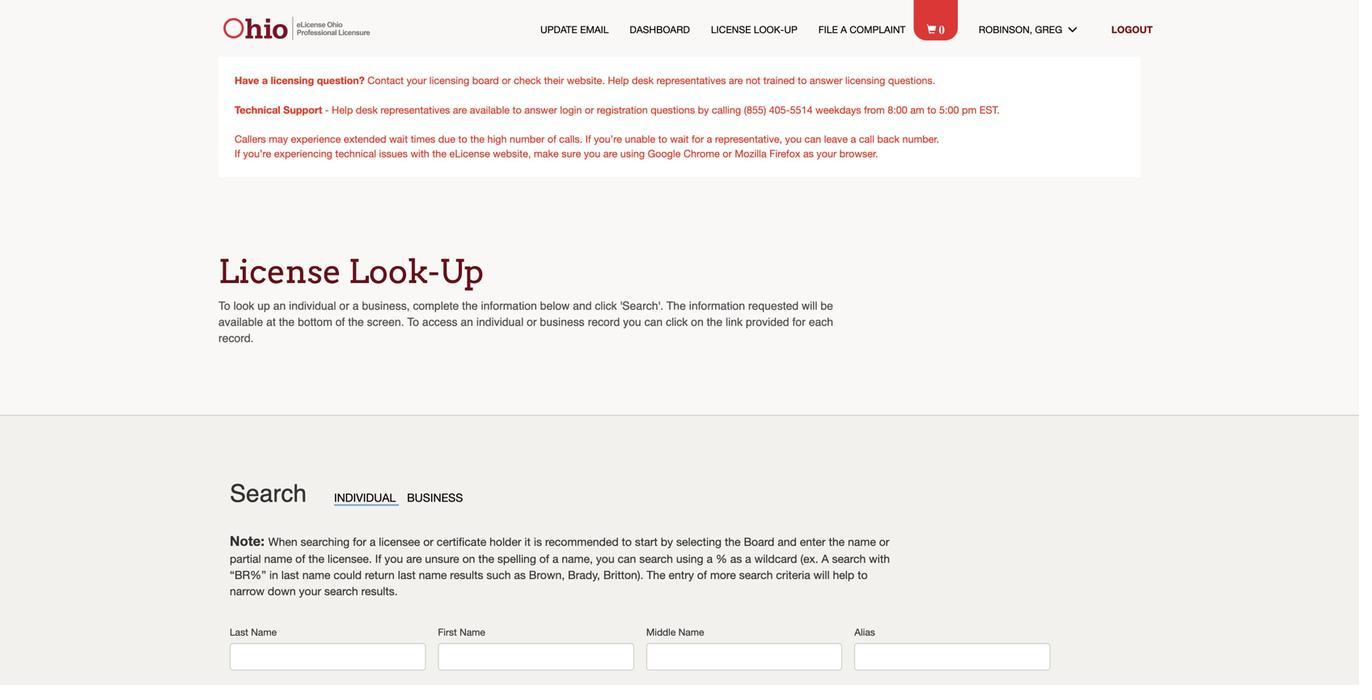 Task type: locate. For each thing, give the bounding box(es) containing it.
0 horizontal spatial answer
[[524, 104, 557, 116]]

the
[[470, 133, 485, 145], [432, 148, 447, 159], [462, 299, 478, 312], [279, 315, 295, 328], [348, 315, 364, 328], [707, 315, 722, 328], [725, 535, 741, 548], [829, 535, 845, 548], [308, 552, 324, 565], [478, 552, 494, 565]]

using up entry
[[676, 552, 703, 565]]

1 vertical spatial to
[[407, 315, 419, 328]]

"br%"
[[230, 568, 266, 582]]

help
[[608, 74, 629, 86], [332, 104, 353, 116]]

license up not
[[711, 24, 751, 35]]

1 horizontal spatial an
[[461, 315, 473, 328]]

for up licensee. on the left of page
[[353, 535, 366, 548]]

or inside technical support - help desk representatives are available to answer login or registration questions by calling (855) 405-5514 weekdays from 8:00 am to 5:00 pm est.
[[585, 104, 594, 116]]

look- for license look-up
[[754, 24, 784, 35]]

may
[[269, 133, 288, 145]]

leave
[[824, 133, 848, 145]]

name right "first"
[[460, 627, 485, 638]]

search
[[230, 480, 307, 508]]

back
[[877, 133, 900, 145]]

0 vertical spatial the
[[666, 299, 686, 312]]

or inside have a licensing question? contact your licensing board or check their website. help desk representatives are not trained to answer licensing questions.
[[502, 74, 511, 86]]

0 vertical spatial and
[[573, 299, 592, 312]]

3 name from the left
[[678, 627, 704, 638]]

number.
[[902, 133, 939, 145]]

0 horizontal spatial the
[[647, 568, 665, 582]]

with down times
[[411, 148, 429, 159]]

0 horizontal spatial available
[[218, 315, 263, 328]]

individual link
[[334, 491, 399, 506]]

1 horizontal spatial individual
[[476, 315, 524, 328]]

0 horizontal spatial representatives
[[381, 104, 450, 116]]

look-
[[754, 24, 784, 35], [348, 252, 440, 291]]

experience
[[291, 133, 341, 145]]

click
[[595, 299, 617, 312], [666, 315, 688, 328]]

if
[[585, 133, 591, 145], [235, 148, 240, 159], [375, 552, 381, 565]]

if right calls.
[[585, 133, 591, 145]]

look- up trained
[[754, 24, 784, 35]]

0 vertical spatial for
[[692, 133, 704, 145]]

representatives up times
[[381, 104, 450, 116]]

can inside license look-up to look up an individual or a business, complete the information below and click 'search'. the information requested will be available at the bottom of the screen. to access an individual or business record you can click on the link provided for each record.
[[644, 315, 663, 328]]

1 vertical spatial by
[[661, 535, 673, 548]]

will down a
[[814, 568, 830, 582]]

using down the unable
[[620, 148, 645, 159]]

1 vertical spatial will
[[814, 568, 830, 582]]

1 vertical spatial on
[[462, 552, 475, 565]]

you down licensee
[[385, 552, 403, 565]]

1 horizontal spatial as
[[730, 552, 742, 565]]

an right up
[[273, 299, 286, 312]]

with inside callers may experience extended wait times due to the high number of calls. if you're unable to wait for a representative, you can leave a call back number. if you're experiencing technical issues with the elicense website, make sure you are using google chrome or mozilla firefox as your browser.
[[411, 148, 429, 159]]

requested
[[748, 299, 799, 312]]

0 vertical spatial will
[[802, 299, 817, 312]]

licensing
[[271, 74, 314, 86], [429, 74, 469, 86], [845, 74, 885, 86]]

Middle Name text field
[[646, 643, 842, 671]]

representatives up questions
[[657, 74, 726, 86]]

not
[[746, 74, 761, 86]]

browser.
[[839, 148, 878, 159]]

to left start
[[622, 535, 632, 548]]

2 last from the left
[[398, 568, 416, 582]]

the right at
[[279, 315, 295, 328]]

1 horizontal spatial the
[[666, 299, 686, 312]]

support
[[283, 104, 322, 116]]

representatives
[[657, 74, 726, 86], [381, 104, 450, 116]]

your right down
[[299, 584, 321, 598]]

of
[[547, 133, 556, 145], [336, 315, 345, 328], [295, 552, 305, 565], [539, 552, 549, 565], [697, 568, 707, 582]]

last right return
[[398, 568, 416, 582]]

licensing left board
[[429, 74, 469, 86]]

in
[[269, 568, 278, 582]]

can up britton).
[[618, 552, 636, 565]]

1 horizontal spatial and
[[778, 535, 797, 548]]

will inside when searching for a licensee or certificate holder it is recommended to start by selecting the board and enter the name or partial name of the licensee. if you are unsure on the spelling of a name, you can search using a % as a wildcard (ex.  a search with "br%" in last name could return last name results such as brown, brady, britton). the entry of more search criteria will help to narrow down your search results.
[[814, 568, 830, 582]]

an right access
[[461, 315, 473, 328]]

business
[[407, 491, 463, 504]]

1 vertical spatial up
[[440, 252, 484, 291]]

1 vertical spatial if
[[235, 148, 240, 159]]

available inside license look-up to look up an individual or a business, complete the information below and click 'search'. the information requested will be available at the bottom of the screen. to access an individual or business record you can click on the link provided for each record.
[[218, 315, 263, 328]]

available down look
[[218, 315, 263, 328]]

%
[[716, 552, 727, 565]]

technical
[[335, 148, 376, 159]]

up inside license look-up to look up an individual or a business, complete the information below and click 'search'. the information requested will be available at the bottom of the screen. to access an individual or business record you can click on the link provided for each record.
[[440, 252, 484, 291]]

and
[[573, 299, 592, 312], [778, 535, 797, 548]]

as right %
[[730, 552, 742, 565]]

0 vertical spatial license
[[711, 24, 751, 35]]

(ex.
[[800, 552, 818, 565]]

your
[[407, 74, 427, 86], [817, 148, 837, 159], [299, 584, 321, 598]]

0 vertical spatial on
[[691, 315, 704, 328]]

1 horizontal spatial available
[[470, 104, 510, 116]]

1 vertical spatial look-
[[348, 252, 440, 291]]

are left not
[[729, 74, 743, 86]]

1 horizontal spatial you're
[[594, 133, 622, 145]]

with right a
[[869, 552, 890, 565]]

2 vertical spatial can
[[618, 552, 636, 565]]

up inside license look-up link
[[784, 24, 797, 35]]

return
[[365, 568, 395, 582]]

a left business,
[[353, 299, 359, 312]]

0 horizontal spatial license
[[218, 252, 341, 291]]

pm
[[962, 104, 977, 116]]

representatives inside technical support - help desk representatives are available to answer login or registration questions by calling (855) 405-5514 weekdays from 8:00 am to 5:00 pm est.
[[381, 104, 450, 116]]

you're down technical support - help desk representatives are available to answer login or registration questions by calling (855) 405-5514 weekdays from 8:00 am to 5:00 pm est.
[[594, 133, 622, 145]]

answer
[[810, 74, 842, 86], [524, 104, 557, 116]]

by inside when searching for a licensee or certificate holder it is recommended to start by selecting the board and enter the name or partial name of the licensee. if you are unsure on the spelling of a name, you can search using a % as a wildcard (ex.  a search with "br%" in last name could return last name results such as brown, brady, britton). the entry of more search criteria will help to narrow down your search results.
[[661, 535, 673, 548]]

unable
[[625, 133, 655, 145]]

search down wildcard
[[739, 568, 773, 582]]

2 vertical spatial if
[[375, 552, 381, 565]]

2 horizontal spatial your
[[817, 148, 837, 159]]

help inside technical support - help desk representatives are available to answer login or registration questions by calling (855) 405-5514 weekdays from 8:00 am to 5:00 pm est.
[[332, 104, 353, 116]]

to up "google"
[[658, 133, 667, 145]]

to right am
[[927, 104, 936, 116]]

click left the link
[[666, 315, 688, 328]]

2 horizontal spatial can
[[805, 133, 821, 145]]

help up technical support - help desk representatives are available to answer login or registration questions by calling (855) 405-5514 weekdays from 8:00 am to 5:00 pm est.
[[608, 74, 629, 86]]

question?
[[317, 74, 365, 86]]

1 horizontal spatial last
[[398, 568, 416, 582]]

0 horizontal spatial desk
[[356, 104, 378, 116]]

middle
[[646, 627, 676, 638]]

individual up bottom
[[289, 299, 336, 312]]

the left entry
[[647, 568, 665, 582]]

1 horizontal spatial if
[[375, 552, 381, 565]]

your inside have a licensing question? contact your licensing board or check their website. help desk representatives are not trained to answer licensing questions.
[[407, 74, 427, 86]]

brady,
[[568, 568, 600, 582]]

by left the calling
[[698, 104, 709, 116]]

name for first name
[[460, 627, 485, 638]]

0 horizontal spatial you're
[[243, 148, 271, 159]]

have a licensing question? contact your licensing board or check their website. help desk representatives are not trained to answer licensing questions.
[[235, 74, 935, 86]]

2 vertical spatial for
[[353, 535, 366, 548]]

am
[[910, 104, 924, 116]]

a down board
[[745, 552, 751, 565]]

0 vertical spatial individual
[[289, 299, 336, 312]]

the up %
[[725, 535, 741, 548]]

1 name from the left
[[251, 627, 277, 638]]

answer inside technical support - help desk representatives are available to answer login or registration questions by calling (855) 405-5514 weekdays from 8:00 am to 5:00 pm est.
[[524, 104, 557, 116]]

name up help
[[848, 535, 876, 548]]

licensing up support
[[271, 74, 314, 86]]

and inside when searching for a licensee or certificate holder it is recommended to start by selecting the board and enter the name or partial name of the licensee. if you are unsure on the spelling of a name, you can search using a % as a wildcard (ex.  a search with "br%" in last name could return last name results such as brown, brady, britton). the entry of more search criteria will help to narrow down your search results.
[[778, 535, 797, 548]]

information up the link
[[689, 299, 745, 312]]

0 horizontal spatial name
[[251, 627, 277, 638]]

license
[[711, 24, 751, 35], [218, 252, 341, 291]]

to right trained
[[798, 74, 807, 86]]

and up business
[[573, 299, 592, 312]]

1 vertical spatial answer
[[524, 104, 557, 116]]

0 vertical spatial available
[[470, 104, 510, 116]]

help
[[833, 568, 854, 582]]

up up complete on the top left
[[440, 252, 484, 291]]

405-
[[769, 104, 790, 116]]

the left the link
[[707, 315, 722, 328]]

0 vertical spatial using
[[620, 148, 645, 159]]

dashboard link
[[630, 23, 690, 36]]

if inside when searching for a licensee or certificate holder it is recommended to start by selecting the board and enter the name or partial name of the licensee. if you are unsure on the spelling of a name, you can search using a % as a wildcard (ex.  a search with "br%" in last name could return last name results such as brown, brady, britton). the entry of more search criteria will help to narrow down your search results.
[[375, 552, 381, 565]]

you're down 'callers'
[[243, 148, 271, 159]]

britton).
[[603, 568, 643, 582]]

1 horizontal spatial on
[[691, 315, 704, 328]]

name left the could
[[302, 568, 330, 582]]

0 horizontal spatial for
[[353, 535, 366, 548]]

0 vertical spatial click
[[595, 299, 617, 312]]

1 horizontal spatial licensing
[[429, 74, 469, 86]]

look- for license look-up to look up an individual or a business, complete the information below and click 'search'. the information requested will be available at the bottom of the screen. to access an individual or business record you can click on the link provided for each record.
[[348, 252, 440, 291]]

are up due
[[453, 104, 467, 116]]

0 vertical spatial can
[[805, 133, 821, 145]]

search
[[639, 552, 673, 565], [832, 552, 866, 565], [739, 568, 773, 582], [324, 584, 358, 598]]

1 horizontal spatial up
[[784, 24, 797, 35]]

name for middle name
[[678, 627, 704, 638]]

enter
[[800, 535, 826, 548]]

2 horizontal spatial if
[[585, 133, 591, 145]]

1 vertical spatial the
[[647, 568, 665, 582]]

business,
[[362, 299, 410, 312]]

last
[[281, 568, 299, 582], [398, 568, 416, 582]]

times
[[411, 133, 435, 145]]

0 horizontal spatial information
[[481, 299, 537, 312]]

2 horizontal spatial licensing
[[845, 74, 885, 86]]

1 vertical spatial and
[[778, 535, 797, 548]]

will
[[802, 299, 817, 312], [814, 568, 830, 582]]

1 horizontal spatial desk
[[632, 74, 654, 86]]

1 vertical spatial for
[[792, 315, 806, 328]]

2 name from the left
[[460, 627, 485, 638]]

or right board
[[502, 74, 511, 86]]

name right middle
[[678, 627, 704, 638]]

to left access
[[407, 315, 419, 328]]

individual right access
[[476, 315, 524, 328]]

2 wait from the left
[[670, 133, 689, 145]]

1 horizontal spatial using
[[676, 552, 703, 565]]

for up "chrome"
[[692, 133, 704, 145]]

information left below
[[481, 299, 537, 312]]

1 vertical spatial can
[[644, 315, 663, 328]]

on left the link
[[691, 315, 704, 328]]

on
[[691, 315, 704, 328], [462, 552, 475, 565]]

first
[[438, 627, 457, 638]]

1 horizontal spatial help
[[608, 74, 629, 86]]

link
[[726, 315, 743, 328]]

0 vertical spatial up
[[784, 24, 797, 35]]

are down licensee
[[406, 552, 422, 565]]

available
[[470, 104, 510, 116], [218, 315, 263, 328]]

a right the have
[[262, 74, 268, 86]]

1 vertical spatial help
[[332, 104, 353, 116]]

can for for
[[618, 552, 636, 565]]

as right firefox
[[803, 148, 814, 159]]

robinson, greg link
[[979, 23, 1090, 36]]

menu down image
[[1068, 24, 1090, 34]]

or left mozilla
[[723, 148, 732, 159]]

2 horizontal spatial as
[[803, 148, 814, 159]]

desk up registration
[[632, 74, 654, 86]]

or right login
[[585, 104, 594, 116]]

1 horizontal spatial for
[[692, 133, 704, 145]]

1 vertical spatial license
[[218, 252, 341, 291]]

and up wildcard
[[778, 535, 797, 548]]

1 wait from the left
[[389, 133, 408, 145]]

0 vertical spatial with
[[411, 148, 429, 159]]

available down board
[[470, 104, 510, 116]]

can inside when searching for a licensee or certificate holder it is recommended to start by selecting the board and enter the name or partial name of the licensee. if you are unsure on the spelling of a name, you can search using a % as a wildcard (ex.  a search with "br%" in last name could return last name results such as brown, brady, britton). the entry of more search criteria will help to narrow down your search results.
[[618, 552, 636, 565]]

will inside license look-up to look up an individual or a business, complete the information below and click 'search'. the information requested will be available at the bottom of the screen. to access an individual or business record you can click on the link provided for each record.
[[802, 299, 817, 312]]

last name
[[230, 627, 277, 638]]

answer inside have a licensing question? contact your licensing board or check their website. help desk representatives are not trained to answer licensing questions.
[[810, 74, 842, 86]]

1 vertical spatial desk
[[356, 104, 378, 116]]

answer left login
[[524, 104, 557, 116]]

2 horizontal spatial name
[[678, 627, 704, 638]]

0 horizontal spatial with
[[411, 148, 429, 159]]

0 vertical spatial your
[[407, 74, 427, 86]]

with
[[411, 148, 429, 159], [869, 552, 890, 565]]

help inside have a licensing question? contact your licensing board or check their website. help desk representatives are not trained to answer licensing questions.
[[608, 74, 629, 86]]

for inside when searching for a licensee or certificate holder it is recommended to start by selecting the board and enter the name or partial name of the licensee. if you are unsure on the spelling of a name, you can search using a % as a wildcard (ex.  a search with "br%" in last name could return last name results such as brown, brady, britton). the entry of more search criteria will help to narrow down your search results.
[[353, 535, 366, 548]]

0 horizontal spatial up
[[440, 252, 484, 291]]

1 horizontal spatial wait
[[670, 133, 689, 145]]

be
[[821, 299, 833, 312]]

high
[[487, 133, 507, 145]]

0 horizontal spatial last
[[281, 568, 299, 582]]

have
[[235, 74, 259, 86]]

0 horizontal spatial look-
[[348, 252, 440, 291]]

due
[[438, 133, 455, 145]]

0 vertical spatial desk
[[632, 74, 654, 86]]

1 horizontal spatial can
[[644, 315, 663, 328]]

1 horizontal spatial license
[[711, 24, 751, 35]]

the right 'search'.
[[666, 299, 686, 312]]

the inside when searching for a licensee or certificate holder it is recommended to start by selecting the board and enter the name or partial name of the licensee. if you are unsure on the spelling of a name, you can search using a % as a wildcard (ex.  a search with "br%" in last name could return last name results such as brown, brady, britton). the entry of more search criteria will help to narrow down your search results.
[[647, 568, 665, 582]]

0 horizontal spatial by
[[661, 535, 673, 548]]

you right the sure
[[584, 148, 600, 159]]

to
[[218, 299, 230, 312], [407, 315, 419, 328]]

1 vertical spatial using
[[676, 552, 703, 565]]

wait up issues
[[389, 133, 408, 145]]

2 horizontal spatial for
[[792, 315, 806, 328]]

license for license look-up to look up an individual or a business, complete the information below and click 'search'. the information requested will be available at the bottom of the screen. to access an individual or business record you can click on the link provided for each record.
[[218, 252, 341, 291]]

1 vertical spatial click
[[666, 315, 688, 328]]

last right in
[[281, 568, 299, 582]]

trained
[[763, 74, 795, 86]]

0 horizontal spatial as
[[514, 568, 526, 582]]

middle name
[[646, 627, 704, 638]]

the inside license look-up to look up an individual or a business, complete the information below and click 'search'. the information requested will be available at the bottom of the screen. to access an individual or business record you can click on the link provided for each record.
[[666, 299, 686, 312]]

can for up
[[644, 315, 663, 328]]

your down leave
[[817, 148, 837, 159]]

are right the sure
[[603, 148, 617, 159]]

0 horizontal spatial wait
[[389, 133, 408, 145]]

will left be
[[802, 299, 817, 312]]

check
[[514, 74, 541, 86]]

1 horizontal spatial information
[[689, 299, 745, 312]]

0
[[939, 21, 945, 35]]

name right "last" on the bottom of page
[[251, 627, 277, 638]]

look- up business,
[[348, 252, 440, 291]]

of right bottom
[[336, 315, 345, 328]]

0 horizontal spatial if
[[235, 148, 240, 159]]

1 vertical spatial your
[[817, 148, 837, 159]]

0 horizontal spatial can
[[618, 552, 636, 565]]

a inside license look-up to look up an individual or a business, complete the information below and click 'search'. the information requested will be available at the bottom of the screen. to access an individual or business record you can click on the link provided for each record.
[[353, 299, 359, 312]]

of down when
[[295, 552, 305, 565]]

0 horizontal spatial help
[[332, 104, 353, 116]]

you down 'search'.
[[623, 315, 641, 328]]

to left look
[[218, 299, 230, 312]]

1 vertical spatial representatives
[[381, 104, 450, 116]]

licensing up from
[[845, 74, 885, 86]]

with inside when searching for a licensee or certificate holder it is recommended to start by selecting the board and enter the name or partial name of the licensee. if you are unsure on the spelling of a name, you can search using a % as a wildcard (ex.  a search with "br%" in last name could return last name results such as brown, brady, britton). the entry of more search criteria will help to narrow down your search results.
[[869, 552, 890, 565]]

1 horizontal spatial name
[[460, 627, 485, 638]]

1 vertical spatial an
[[461, 315, 473, 328]]

0 vertical spatial you're
[[594, 133, 622, 145]]

of up make
[[547, 133, 556, 145]]

2 information from the left
[[689, 299, 745, 312]]

up left file
[[784, 24, 797, 35]]

by
[[698, 104, 709, 116], [661, 535, 673, 548]]

can left leave
[[805, 133, 821, 145]]

0 vertical spatial as
[[803, 148, 814, 159]]

individual
[[334, 491, 396, 504]]

as inside callers may experience extended wait times due to the high number of calls. if you're unable to wait for a representative, you can leave a call back number. if you're experiencing technical issues with the elicense website, make sure you are using google chrome or mozilla firefox as your browser.
[[803, 148, 814, 159]]

0 horizontal spatial and
[[573, 299, 592, 312]]

each
[[809, 315, 833, 328]]

login
[[560, 104, 582, 116]]

0 vertical spatial answer
[[810, 74, 842, 86]]

0 horizontal spatial click
[[595, 299, 617, 312]]

name
[[251, 627, 277, 638], [460, 627, 485, 638], [678, 627, 704, 638]]

weekdays
[[815, 104, 861, 116]]

license inside license look-up to look up an individual or a business, complete the information below and click 'search'. the information requested will be available at the bottom of the screen. to access an individual or business record you can click on the link provided for each record.
[[218, 252, 341, 291]]

5514
[[790, 104, 813, 116]]

the
[[666, 299, 686, 312], [647, 568, 665, 582]]

if up return
[[375, 552, 381, 565]]

look- inside license look-up to look up an individual or a business, complete the information below and click 'search'. the information requested will be available at the bottom of the screen. to access an individual or business record you can click on the link provided for each record.
[[348, 252, 440, 291]]

file a complaint
[[819, 24, 906, 35]]



Task type: vqa. For each thing, say whether or not it's contained in the screenshot.
"TECHNICAL SUPPORT - HELP DESK REPRESENTATIVES ARE AVAILABLE TO ANSWER LOGIN OR REGISTRATION QUESTIONS BY CALLING (855) 405-5514 WEEKDAYS FROM 8:00 AM TO 5:00 PM EST."
yes



Task type: describe. For each thing, give the bounding box(es) containing it.
down
[[268, 584, 296, 598]]

or inside callers may experience extended wait times due to the high number of calls. if you're unable to wait for a representative, you can leave a call back number. if you're experiencing technical issues with the elicense website, make sure you are using google chrome or mozilla firefox as your browser.
[[723, 148, 732, 159]]

0 horizontal spatial to
[[218, 299, 230, 312]]

for inside callers may experience extended wait times due to the high number of calls. if you're unable to wait for a representative, you can leave a call back number. if you're experiencing technical issues with the elicense website, make sure you are using google chrome or mozilla firefox as your browser.
[[692, 133, 704, 145]]

from
[[864, 104, 885, 116]]

alias
[[854, 627, 875, 638]]

Alias text field
[[854, 643, 1051, 671]]

more
[[710, 568, 736, 582]]

logout
[[1111, 24, 1153, 35]]

sure
[[562, 148, 581, 159]]

technical
[[235, 104, 280, 116]]

the left screen.
[[348, 315, 364, 328]]

by inside technical support - help desk representatives are available to answer login or registration questions by calling (855) 405-5514 weekdays from 8:00 am to 5:00 pm est.
[[698, 104, 709, 116]]

last
[[230, 627, 248, 638]]

questions
[[651, 104, 695, 116]]

the up such
[[478, 552, 494, 565]]

certificate
[[437, 535, 486, 548]]

calls.
[[559, 133, 583, 145]]

are inside callers may experience extended wait times due to the high number of calls. if you're unable to wait for a representative, you can leave a call back number. if you're experiencing technical issues with the elicense website, make sure you are using google chrome or mozilla firefox as your browser.
[[603, 148, 617, 159]]

complete
[[413, 299, 459, 312]]

on inside when searching for a licensee or certificate holder it is recommended to start by selecting the board and enter the name or partial name of the licensee. if you are unsure on the spelling of a name, you can search using a % as a wildcard (ex.  a search with "br%" in last name could return last name results such as brown, brady, britton). the entry of more search criteria will help to narrow down your search results.
[[462, 552, 475, 565]]

complaint
[[850, 24, 906, 35]]

below
[[540, 299, 570, 312]]

results
[[450, 568, 483, 582]]

search down the could
[[324, 584, 358, 598]]

criteria
[[776, 568, 810, 582]]

desk inside have a licensing question? contact your licensing board or check their website. help desk representatives are not trained to answer licensing questions.
[[632, 74, 654, 86]]

a left licensee
[[370, 535, 376, 548]]

greg
[[1035, 24, 1062, 35]]

elicense
[[449, 148, 490, 159]]

callers
[[235, 133, 266, 145]]

using inside callers may experience extended wait times due to the high number of calls. if you're unable to wait for a representative, you can leave a call back number. if you're experiencing technical issues with the elicense website, make sure you are using google chrome or mozilla firefox as your browser.
[[620, 148, 645, 159]]

'search'.
[[620, 299, 663, 312]]

the up elicense
[[470, 133, 485, 145]]

0 horizontal spatial individual
[[289, 299, 336, 312]]

of up brown,
[[539, 552, 549, 565]]

registration
[[597, 104, 648, 116]]

when searching for a licensee or certificate holder it is recommended to start by selecting the board and enter the name or partial name of the licensee. if you are unsure on the spelling of a name, you can search using a % as a wildcard (ex.  a search with "br%" in last name could return last name results such as brown, brady, britton). the entry of more search criteria will help to narrow down your search results.
[[230, 535, 890, 598]]

on inside license look-up to look up an individual or a business, complete the information below and click 'search'. the information requested will be available at the bottom of the screen. to access an individual or business record you can click on the link provided for each record.
[[691, 315, 704, 328]]

a up brown,
[[552, 552, 558, 565]]

0 link
[[927, 21, 958, 36]]

-
[[325, 104, 329, 116]]

call
[[859, 133, 874, 145]]

representative,
[[715, 133, 782, 145]]

spelling
[[497, 552, 536, 565]]

2 vertical spatial as
[[514, 568, 526, 582]]

or left business,
[[339, 299, 349, 312]]

are inside have a licensing question? contact your licensing board or check their website. help desk representatives are not trained to answer licensing questions.
[[729, 74, 743, 86]]

1 horizontal spatial to
[[407, 315, 419, 328]]

up for license look-up
[[784, 24, 797, 35]]

update
[[540, 24, 577, 35]]

name,
[[562, 552, 593, 565]]

robinson,
[[979, 24, 1032, 35]]

brown,
[[529, 568, 565, 582]]

available inside technical support - help desk representatives are available to answer login or registration questions by calling (855) 405-5514 weekdays from 8:00 am to 5:00 pm est.
[[470, 104, 510, 116]]

elicense ohio professional licensure image
[[218, 16, 379, 40]]

a left %
[[707, 552, 713, 565]]

the down due
[[432, 148, 447, 159]]

you up firefox
[[785, 133, 802, 145]]

file
[[819, 24, 838, 35]]

website,
[[493, 148, 531, 159]]

(855)
[[744, 104, 766, 116]]

unsure
[[425, 552, 459, 565]]

you up britton).
[[596, 552, 614, 565]]

you inside license look-up to look up an individual or a business, complete the information below and click 'search'. the information requested will be available at the bottom of the screen. to access an individual or business record you can click on the link provided for each record.
[[623, 315, 641, 328]]

results.
[[361, 584, 398, 598]]

board
[[744, 535, 774, 548]]

1 vertical spatial as
[[730, 552, 742, 565]]

extended
[[344, 133, 386, 145]]

the right complete on the top left
[[462, 299, 478, 312]]

board
[[472, 74, 499, 86]]

a up "chrome"
[[707, 133, 712, 145]]

representatives inside have a licensing question? contact your licensing board or check their website. help desk representatives are not trained to answer licensing questions.
[[657, 74, 726, 86]]

name down unsure
[[419, 568, 447, 582]]

logout link
[[1111, 24, 1153, 35]]

when
[[268, 535, 297, 548]]

google
[[648, 148, 681, 159]]

1 information from the left
[[481, 299, 537, 312]]

selecting
[[676, 535, 722, 548]]

are inside when searching for a licensee or certificate holder it is recommended to start by selecting the board and enter the name or partial name of the licensee. if you are unsure on the spelling of a name, you can search using a % as a wildcard (ex.  a search with "br%" in last name could return last name results such as brown, brady, britton). the entry of more search criteria will help to narrow down your search results.
[[406, 552, 422, 565]]

issues
[[379, 148, 408, 159]]

email
[[580, 24, 609, 35]]

record
[[588, 315, 620, 328]]

your inside when searching for a licensee or certificate holder it is recommended to start by selecting the board and enter the name or partial name of the licensee. if you are unsure on the spelling of a name, you can search using a % as a wildcard (ex.  a search with "br%" in last name could return last name results such as brown, brady, britton). the entry of more search criteria will help to narrow down your search results.
[[299, 584, 321, 598]]

at
[[266, 315, 276, 328]]

such
[[487, 568, 511, 582]]

robinson, greg
[[979, 24, 1068, 35]]

licensee.
[[328, 552, 372, 565]]

license for license look-up
[[711, 24, 751, 35]]

screen.
[[367, 315, 404, 328]]

licensee
[[379, 535, 420, 548]]

and inside license look-up to look up an individual or a business, complete the information below and click 'search'. the information requested will be available at the bottom of the screen. to access an individual or business record you can click on the link provided for each record.
[[573, 299, 592, 312]]

of inside license look-up to look up an individual or a business, complete the information below and click 'search'. the information requested will be available at the bottom of the screen. to access an individual or business record you can click on the link provided for each record.
[[336, 315, 345, 328]]

to up number
[[512, 104, 522, 116]]

provided
[[746, 315, 789, 328]]

a left the call
[[851, 133, 856, 145]]

to right help
[[858, 568, 868, 582]]

of inside callers may experience extended wait times due to the high number of calls. if you're unable to wait for a representative, you can leave a call back number. if you're experiencing technical issues with the elicense website, make sure you are using google chrome or mozilla firefox as your browser.
[[547, 133, 556, 145]]

recommended
[[545, 535, 619, 548]]

5:00
[[939, 104, 959, 116]]

contact
[[367, 74, 404, 86]]

name for last name
[[251, 627, 277, 638]]

could
[[334, 568, 362, 582]]

0 vertical spatial an
[[273, 299, 286, 312]]

the down searching in the bottom of the page
[[308, 552, 324, 565]]

name up in
[[264, 552, 292, 565]]

1 vertical spatial you're
[[243, 148, 271, 159]]

experiencing
[[274, 148, 332, 159]]

or right enter
[[879, 535, 889, 548]]

look
[[234, 299, 254, 312]]

0 vertical spatial if
[[585, 133, 591, 145]]

to inside have a licensing question? contact your licensing board or check their website. help desk representatives are not trained to answer licensing questions.
[[798, 74, 807, 86]]

chrome
[[684, 148, 720, 159]]

bottom
[[298, 315, 332, 328]]

1 vertical spatial individual
[[476, 315, 524, 328]]

Last Name text field
[[230, 643, 426, 671]]

using inside when searching for a licensee or certificate holder it is recommended to start by selecting the board and enter the name or partial name of the licensee. if you are unsure on the spelling of a name, you can search using a % as a wildcard (ex.  a search with "br%" in last name could return last name results such as brown, brady, britton). the entry of more search criteria will help to narrow down your search results.
[[676, 552, 703, 565]]

file a complaint link
[[819, 23, 906, 36]]

up for license look-up to look up an individual or a business, complete the information below and click 'search'. the information requested will be available at the bottom of the screen. to access an individual or business record you can click on the link provided for each record.
[[440, 252, 484, 291]]

it
[[525, 535, 531, 548]]

for inside license look-up to look up an individual or a business, complete the information below and click 'search'. the information requested will be available at the bottom of the screen. to access an individual or business record you can click on the link provided for each record.
[[792, 315, 806, 328]]

search up help
[[832, 552, 866, 565]]

of right entry
[[697, 568, 707, 582]]

search down start
[[639, 552, 673, 565]]

up
[[257, 299, 270, 312]]

to right due
[[458, 133, 467, 145]]

make
[[534, 148, 559, 159]]

searching
[[301, 535, 350, 548]]

or left business
[[527, 315, 537, 328]]

First Name text field
[[438, 643, 634, 671]]

0 horizontal spatial licensing
[[271, 74, 314, 86]]

business
[[540, 315, 585, 328]]

or up unsure
[[423, 535, 434, 548]]

callers may experience extended wait times due to the high number of calls. if you're unable to wait for a representative, you can leave a call back number. if you're experiencing technical issues with the elicense website, make sure you are using google chrome or mozilla firefox as your browser.
[[235, 133, 939, 159]]

the up a
[[829, 535, 845, 548]]

are inside technical support - help desk representatives are available to answer login or registration questions by calling (855) 405-5514 weekdays from 8:00 am to 5:00 pm est.
[[453, 104, 467, 116]]

1 last from the left
[[281, 568, 299, 582]]

partial
[[230, 552, 261, 565]]

your inside callers may experience extended wait times due to the high number of calls. if you're unable to wait for a representative, you can leave a call back number. if you're experiencing technical issues with the elicense website, make sure you are using google chrome or mozilla firefox as your browser.
[[817, 148, 837, 159]]

desk inside technical support - help desk representatives are available to answer login or registration questions by calling (855) 405-5514 weekdays from 8:00 am to 5:00 pm est.
[[356, 104, 378, 116]]

access
[[422, 315, 457, 328]]

update email
[[540, 24, 609, 35]]

can inside callers may experience extended wait times due to the high number of calls. if you're unable to wait for a representative, you can leave a call back number. if you're experiencing technical issues with the elicense website, make sure you are using google chrome or mozilla firefox as your browser.
[[805, 133, 821, 145]]

a right file
[[841, 24, 847, 35]]



